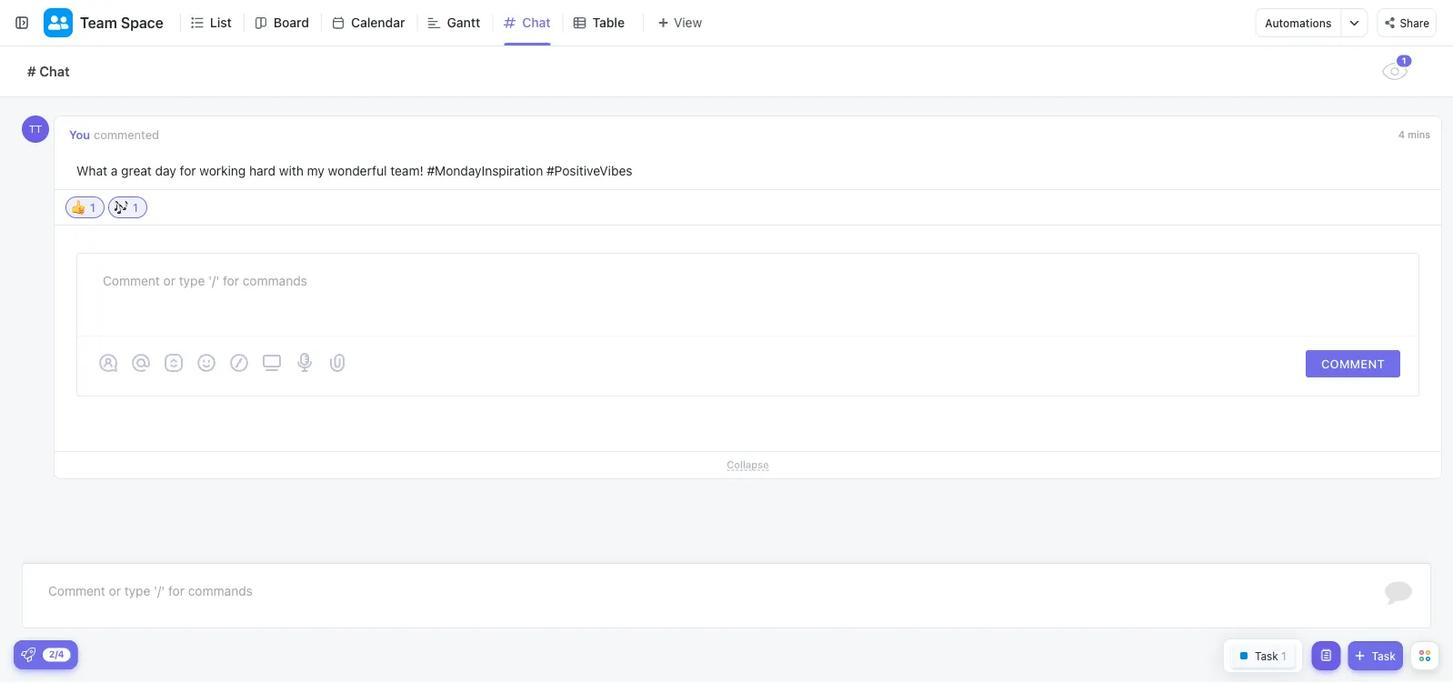 Task type: describe. For each thing, give the bounding box(es) containing it.
2/4
[[49, 649, 64, 660]]

working
[[200, 163, 246, 178]]

team
[[80, 14, 117, 31]]

tt
[[29, 123, 42, 135]]

chat inside 'link'
[[522, 15, 551, 30]]

1 button
[[1382, 53, 1414, 81]]

team space
[[80, 14, 164, 31]]

# chat
[[27, 63, 70, 79]]

what
[[76, 163, 107, 178]]

list link
[[210, 0, 239, 45]]

hard
[[249, 163, 276, 178]]

board
[[274, 15, 309, 30]]

#mondayinspiration
[[427, 163, 543, 178]]

for
[[180, 163, 196, 178]]

my
[[307, 163, 325, 178]]

commented
[[94, 127, 159, 141]]

0 horizontal spatial 1
[[90, 201, 95, 214]]

you commented
[[69, 127, 159, 141]]

table
[[593, 15, 625, 30]]

gantt link
[[447, 0, 488, 45]]

what a great day for working hard with my wonderful team! #mondayinspiration #positivevibes
[[76, 163, 633, 178]]

wonderful
[[328, 163, 387, 178]]

task
[[1372, 650, 1397, 662]]

onboarding checklist button image
[[21, 648, 35, 662]]

comment
[[1322, 357, 1386, 371]]

chat link
[[522, 0, 558, 45]]



Task type: locate. For each thing, give the bounding box(es) containing it.
2 horizontal spatial 1
[[1403, 56, 1407, 66]]

great
[[121, 163, 152, 178]]

1 down share button
[[1403, 56, 1407, 66]]

view
[[674, 15, 702, 30]]

with
[[279, 163, 304, 178]]

space
[[121, 14, 164, 31]]

team!
[[391, 163, 424, 178]]

1 down what
[[90, 201, 95, 214]]

0 horizontal spatial chat
[[39, 63, 70, 79]]

1 down 'great'
[[133, 201, 138, 214]]

share button
[[1378, 8, 1437, 37]]

calendar link
[[351, 0, 413, 45]]

automations button
[[1257, 9, 1341, 36]]

automations
[[1266, 16, 1332, 29]]

1 horizontal spatial chat
[[522, 15, 551, 30]]

gantt
[[447, 15, 481, 30]]

4
[[1399, 128, 1406, 140]]

#
[[27, 63, 36, 79]]

table link
[[593, 0, 632, 45]]

chat right the gantt link
[[522, 15, 551, 30]]

1 vertical spatial chat
[[39, 63, 70, 79]]

list
[[210, 15, 232, 30]]

chat
[[522, 15, 551, 30], [39, 63, 70, 79]]

collapse
[[727, 459, 769, 471]]

1 horizontal spatial 1
[[133, 201, 138, 214]]

you
[[69, 127, 90, 141]]

user friends image
[[48, 14, 68, 31]]

1
[[1403, 56, 1407, 66], [90, 201, 95, 214], [133, 201, 138, 214]]

mins
[[1409, 128, 1431, 140]]

view button
[[643, 11, 708, 34]]

4 mins
[[1399, 128, 1431, 140]]

1 inside dropdown button
[[1403, 56, 1407, 66]]

day
[[155, 163, 176, 178]]

a
[[111, 163, 118, 178]]

board link
[[274, 0, 317, 45]]

calendar
[[351, 15, 405, 30]]

chat right #
[[39, 63, 70, 79]]

share
[[1401, 17, 1430, 29]]

0 vertical spatial chat
[[522, 15, 551, 30]]

comment button
[[1306, 350, 1401, 378]]

#positivevibes
[[547, 163, 633, 178]]

team space button
[[73, 3, 164, 43]]

onboarding checklist button element
[[21, 648, 35, 662]]



Task type: vqa. For each thing, say whether or not it's contained in the screenshot.
TT
yes



